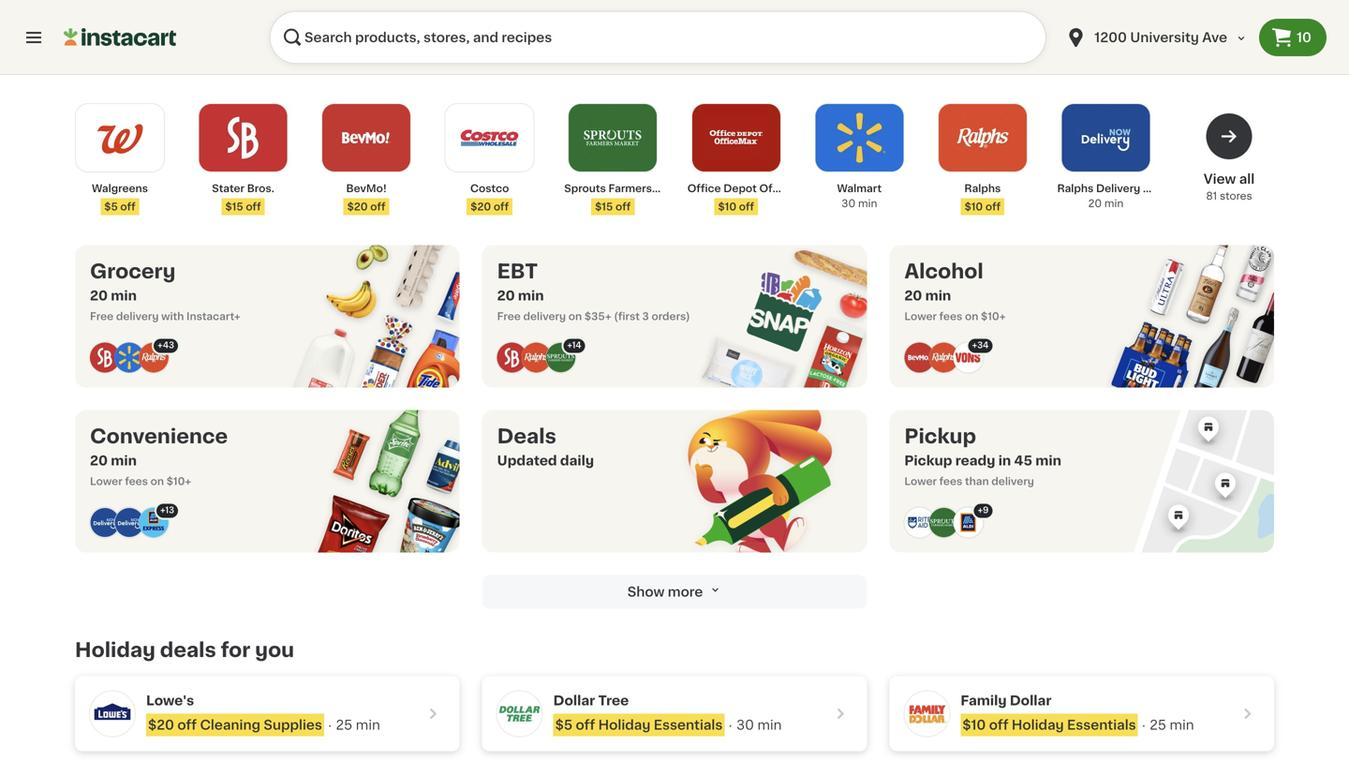 Task type: describe. For each thing, give the bounding box(es) containing it.
depot
[[724, 183, 757, 194]]

than
[[965, 476, 989, 486]]

off inside stater bros. $15 off
[[246, 202, 261, 212]]

25 min for supplies
[[336, 718, 380, 732]]

ebt
[[497, 262, 538, 281]]

convenience heading
[[90, 425, 228, 448]]

aldi express logo image
[[139, 508, 169, 538]]

0 horizontal spatial 30
[[737, 718, 754, 732]]

pickup pickup ready in 45 min lower fees than delivery
[[905, 426, 1062, 486]]

in
[[999, 454, 1012, 467]]

deals heading
[[497, 425, 594, 448]]

bros.
[[247, 183, 274, 194]]

updated
[[497, 454, 557, 467]]

off inside office depot officemax $10 off
[[739, 202, 755, 212]]

lower inside pickup pickup ready in 45 min lower fees than delivery
[[905, 476, 937, 486]]

20 for grocery
[[90, 289, 108, 302]]

stater bros. logo image for grocery
[[90, 343, 120, 373]]

for
[[221, 640, 251, 660]]

alcohol 20 min lower fees on $10+
[[905, 262, 1006, 321]]

sprouts farmers market $15 off
[[564, 183, 692, 212]]

aldi logo image
[[954, 508, 984, 538]]

office depot officemax $10 off
[[688, 183, 816, 212]]

sprouts farmers market image
[[581, 106, 645, 170]]

$5 off holiday essentials
[[556, 718, 723, 732]]

deals
[[160, 640, 216, 660]]

tree
[[598, 694, 629, 707]]

rite aid® pharmacy logo image
[[905, 508, 935, 538]]

13
[[165, 506, 174, 515]]

min inside walmart 30 min
[[859, 198, 878, 209]]

all
[[1240, 172, 1255, 186]]

34
[[978, 341, 989, 350]]

food4less delivery now logo image
[[114, 508, 144, 538]]

+ for convenience
[[160, 506, 165, 515]]

ebt heading
[[497, 260, 691, 283]]

instacart image
[[64, 26, 176, 49]]

ebt 20 min free delivery on $35+ (first 3 orders)
[[497, 262, 691, 321]]

holiday for family dollar
[[1012, 718, 1064, 732]]

stater bros. image
[[211, 106, 275, 170]]

$15 inside sprouts farmers market $15 off
[[595, 202, 613, 212]]

sprouts
[[564, 183, 606, 194]]

+ 9
[[978, 506, 989, 515]]

$10 inside ralphs $10 off
[[965, 202, 983, 212]]

walgreens $5 off
[[92, 183, 148, 212]]

essentials for $10 off holiday essentials
[[1068, 718, 1137, 732]]

convenience
[[90, 426, 228, 446]]

$15 inside stater bros. $15 off
[[225, 202, 243, 212]]

2 1200 university ave button from the left
[[1065, 11, 1249, 64]]

holiday for dollar tree
[[599, 718, 651, 732]]

bevmo! $20 off
[[346, 183, 387, 212]]

farmers
[[609, 183, 652, 194]]

ralphs image
[[951, 106, 1015, 170]]

you
[[255, 640, 294, 660]]

2 dollar from the left
[[1010, 694, 1052, 707]]

lowe's image
[[90, 691, 135, 736]]

fees for convenience
[[125, 476, 148, 486]]

ralphs logo image for ebt
[[522, 343, 552, 373]]

$10+ for convenience
[[167, 476, 191, 486]]

free for grocery
[[90, 311, 114, 321]]

delivery for ebt
[[523, 311, 566, 321]]

costco $20 off
[[471, 183, 509, 212]]

25 for $20 off cleaning supplies
[[336, 718, 353, 732]]

30 min
[[737, 718, 782, 732]]

alcohol heading
[[905, 260, 1006, 283]]

walmart
[[837, 183, 882, 194]]

ralphs delivery now image
[[1075, 106, 1138, 170]]

ralphs delivery now 20 min
[[1058, 183, 1167, 209]]

+ 13
[[160, 506, 174, 515]]

more
[[668, 585, 703, 598]]

$20 for bevmo! $20 off
[[347, 202, 368, 212]]

1 dollar from the left
[[554, 694, 595, 707]]

off inside ralphs $10 off
[[986, 202, 1001, 212]]

family
[[961, 694, 1007, 707]]

costco
[[471, 183, 509, 194]]

+ 14
[[567, 341, 582, 350]]

fees inside pickup pickup ready in 45 min lower fees than delivery
[[940, 476, 963, 486]]

ralphs $10 off
[[965, 183, 1001, 212]]

min inside grocery 20 min free delivery with instacart+
[[111, 289, 137, 302]]

view all 81 stores
[[1204, 172, 1255, 201]]

min inside pickup pickup ready in 45 min lower fees than delivery
[[1036, 454, 1062, 467]]

1 vertical spatial $5
[[556, 718, 573, 732]]

lower for convenience
[[90, 476, 122, 486]]

0 horizontal spatial holiday
[[75, 640, 156, 660]]

1 vertical spatial sprouts farmers market logo image
[[929, 508, 959, 538]]

off inside walgreens $5 off
[[120, 202, 136, 212]]

ave
[[1203, 31, 1228, 44]]

$20 off cleaning supplies
[[148, 718, 322, 732]]

supplies
[[264, 718, 322, 732]]

20 for ebt
[[497, 289, 515, 302]]

university
[[1131, 31, 1200, 44]]

14
[[572, 341, 582, 350]]

$10 off holiday essentials
[[963, 718, 1137, 732]]

min inside ebt 20 min free delivery on $35+ (first 3 orders)
[[518, 289, 544, 302]]

min inside alcohol 20 min lower fees on $10+
[[926, 289, 952, 302]]

costco image
[[458, 106, 522, 170]]

ralphs delivery now logo image
[[90, 508, 120, 538]]

holiday deals for you
[[75, 640, 294, 660]]

off down family dollar
[[990, 718, 1009, 732]]

delivery
[[1097, 183, 1141, 194]]

20 inside ralphs delivery now 20 min
[[1089, 198, 1102, 209]]

delivery for grocery
[[116, 311, 159, 321]]

ralphs for delivery
[[1058, 183, 1094, 194]]

deals
[[497, 426, 557, 446]]

show
[[628, 585, 665, 598]]

lower for alcohol
[[905, 311, 937, 321]]

25 for $10 off holiday essentials
[[1150, 718, 1167, 732]]

off inside costco $20 off
[[494, 202, 509, 212]]

(first
[[614, 311, 640, 321]]

on for convenience
[[151, 476, 164, 486]]

off inside sprouts farmers market $15 off
[[616, 202, 631, 212]]

walmart 30 min
[[837, 183, 882, 209]]

+ for grocery
[[158, 341, 163, 350]]

10 button
[[1260, 19, 1327, 56]]



Task type: locate. For each thing, give the bounding box(es) containing it.
bevmo!
[[346, 183, 387, 194]]

0 vertical spatial 30
[[842, 198, 856, 209]]

dollar
[[554, 694, 595, 707], [1010, 694, 1052, 707]]

20 inside grocery 20 min free delivery with instacart+
[[90, 289, 108, 302]]

min
[[859, 198, 878, 209], [1105, 198, 1124, 209], [111, 289, 137, 302], [518, 289, 544, 302], [926, 289, 952, 302], [111, 454, 137, 467], [1036, 454, 1062, 467], [356, 718, 380, 732], [758, 718, 782, 732], [1170, 718, 1195, 732]]

min inside the 'convenience 20 min lower fees on $10+'
[[111, 454, 137, 467]]

delivery down in
[[992, 476, 1035, 486]]

holiday up lowe's image
[[75, 640, 156, 660]]

1200
[[1095, 31, 1128, 44]]

1 horizontal spatial $10+
[[981, 311, 1006, 321]]

None search field
[[270, 11, 1046, 64]]

lower up rite aid® pharmacy logo
[[905, 476, 937, 486]]

off inside the bevmo! $20 off
[[370, 202, 386, 212]]

1 horizontal spatial free
[[497, 311, 521, 321]]

1 ralphs logo image from the left
[[139, 343, 169, 373]]

30
[[842, 198, 856, 209], [737, 718, 754, 732]]

vons logo image
[[954, 343, 984, 373]]

30 inside walmart 30 min
[[842, 198, 856, 209]]

on inside alcohol 20 min lower fees on $10+
[[965, 311, 979, 321]]

on for ebt
[[569, 311, 582, 321]]

20 inside ebt 20 min free delivery on $35+ (first 3 orders)
[[497, 289, 515, 302]]

dollar left tree
[[554, 694, 595, 707]]

ralphs logo image left the + 34
[[929, 343, 959, 373]]

ralphs
[[965, 183, 1001, 194], [1058, 183, 1094, 194]]

1 horizontal spatial ralphs logo image
[[522, 343, 552, 373]]

ralphs for $10
[[965, 183, 1001, 194]]

+ 43
[[158, 341, 174, 350]]

sprouts farmers market logo image down ebt 20 min free delivery on $35+ (first 3 orders)
[[546, 343, 576, 373]]

2 25 min from the left
[[1150, 718, 1195, 732]]

lowe's
[[146, 694, 194, 707]]

45
[[1015, 454, 1033, 467]]

2 stater bros. logo image from the left
[[497, 343, 527, 373]]

stater bros. logo image
[[90, 343, 120, 373], [497, 343, 527, 373]]

$15 down stater
[[225, 202, 243, 212]]

delivery left with
[[116, 311, 159, 321]]

25 min
[[336, 718, 380, 732], [1150, 718, 1195, 732]]

0 horizontal spatial dollar
[[554, 694, 595, 707]]

0 horizontal spatial 25 min
[[336, 718, 380, 732]]

family dollar
[[961, 694, 1052, 707]]

pickup up "ready"
[[905, 426, 977, 446]]

ready
[[956, 454, 996, 467]]

free down the ebt
[[497, 311, 521, 321]]

20 inside the 'convenience 20 min lower fees on $10+'
[[90, 454, 108, 467]]

essentials
[[654, 718, 723, 732], [1068, 718, 1137, 732]]

ralphs logo image for alcohol
[[929, 343, 959, 373]]

bevmo! logo image
[[905, 343, 935, 373]]

office
[[688, 183, 721, 194]]

+ for alcohol
[[973, 341, 978, 350]]

walmart image
[[828, 106, 892, 170]]

$5 inside walgreens $5 off
[[104, 202, 118, 212]]

20 inside alcohol 20 min lower fees on $10+
[[905, 289, 923, 302]]

0 vertical spatial $10+
[[981, 311, 1006, 321]]

grocery
[[90, 262, 176, 281]]

$35+
[[585, 311, 612, 321]]

fees
[[940, 311, 963, 321], [125, 476, 148, 486], [940, 476, 963, 486]]

25 min for essentials
[[1150, 718, 1195, 732]]

market
[[655, 183, 692, 194]]

daily
[[560, 454, 594, 467]]

20 down the ebt
[[497, 289, 515, 302]]

walgreens
[[92, 183, 148, 194]]

$20 inside the bevmo! $20 off
[[347, 202, 368, 212]]

$20 down lowe's
[[148, 718, 174, 732]]

20 up ralphs delivery now logo
[[90, 454, 108, 467]]

$5 down dollar tree
[[556, 718, 573, 732]]

$10+ for alcohol
[[981, 311, 1006, 321]]

pickup
[[905, 426, 977, 446], [905, 454, 953, 467]]

stater bros. logo image for ebt
[[497, 343, 527, 373]]

2 $15 from the left
[[595, 202, 613, 212]]

$15 down sprouts
[[595, 202, 613, 212]]

dollar up $10 off holiday essentials at the right bottom
[[1010, 694, 1052, 707]]

off
[[120, 202, 136, 212], [246, 202, 261, 212], [370, 202, 386, 212], [494, 202, 509, 212], [616, 202, 631, 212], [739, 202, 755, 212], [986, 202, 1001, 212], [177, 718, 197, 732], [576, 718, 595, 732], [990, 718, 1009, 732]]

1 $15 from the left
[[225, 202, 243, 212]]

$5
[[104, 202, 118, 212], [556, 718, 573, 732]]

lower up bevmo! logo
[[905, 311, 937, 321]]

stater bros. logo image left the + 14
[[497, 343, 527, 373]]

grocery heading
[[90, 260, 241, 283]]

office depot officemax image
[[705, 106, 768, 170]]

0 horizontal spatial delivery
[[116, 311, 159, 321]]

stater
[[212, 183, 245, 194]]

$20
[[347, 202, 368, 212], [471, 202, 491, 212], [148, 718, 174, 732]]

ralphs inside ralphs delivery now 20 min
[[1058, 183, 1094, 194]]

off down ralphs image
[[986, 202, 1001, 212]]

+ down ebt 20 min free delivery on $35+ (first 3 orders)
[[567, 341, 572, 350]]

2 ralphs logo image from the left
[[522, 343, 552, 373]]

0 horizontal spatial $20
[[148, 718, 174, 732]]

2 essentials from the left
[[1068, 718, 1137, 732]]

$10+ up 34
[[981, 311, 1006, 321]]

1 1200 university ave button from the left
[[1054, 11, 1260, 64]]

ralphs logo image down with
[[139, 343, 169, 373]]

on up "+ 13"
[[151, 476, 164, 486]]

1200 university ave
[[1095, 31, 1228, 44]]

0 vertical spatial sprouts farmers market logo image
[[546, 343, 576, 373]]

holiday down tree
[[599, 718, 651, 732]]

essentials for $5 off holiday essentials
[[654, 718, 723, 732]]

1 free from the left
[[90, 311, 114, 321]]

$10+ inside alcohol 20 min lower fees on $10+
[[981, 311, 1006, 321]]

0 horizontal spatial stater bros. logo image
[[90, 343, 120, 373]]

off down depot
[[739, 202, 755, 212]]

20
[[1089, 198, 1102, 209], [90, 289, 108, 302], [497, 289, 515, 302], [905, 289, 923, 302], [90, 454, 108, 467]]

on for alcohol
[[965, 311, 979, 321]]

$10 up alcohol heading
[[965, 202, 983, 212]]

family dollar image
[[905, 691, 950, 736]]

ralphs logo image left the + 14
[[522, 343, 552, 373]]

view
[[1204, 172, 1237, 186]]

$15
[[225, 202, 243, 212], [595, 202, 613, 212]]

off down dollar tree
[[576, 718, 595, 732]]

pickup left "ready"
[[905, 454, 953, 467]]

off down bevmo!
[[370, 202, 386, 212]]

1 vertical spatial 30
[[737, 718, 754, 732]]

2 25 from the left
[[1150, 718, 1167, 732]]

bevmo! image
[[335, 106, 398, 170]]

1 horizontal spatial dollar
[[1010, 694, 1052, 707]]

free
[[90, 311, 114, 321], [497, 311, 521, 321]]

cleaning
[[200, 718, 261, 732]]

convenience 20 min lower fees on $10+
[[90, 426, 228, 486]]

1 horizontal spatial ralphs
[[1058, 183, 1094, 194]]

fees up vons logo
[[940, 311, 963, 321]]

2 horizontal spatial $20
[[471, 202, 491, 212]]

20 down grocery
[[90, 289, 108, 302]]

1 stater bros. logo image from the left
[[90, 343, 120, 373]]

+ down with
[[158, 341, 163, 350]]

+ down than on the bottom of the page
[[978, 506, 983, 515]]

on left $35+
[[569, 311, 582, 321]]

lower up ralphs delivery now logo
[[90, 476, 122, 486]]

dollar tree
[[554, 694, 629, 707]]

fees up food4less delivery now logo
[[125, 476, 148, 486]]

20 for alcohol
[[905, 289, 923, 302]]

0 horizontal spatial ralphs logo image
[[139, 343, 169, 373]]

0 horizontal spatial on
[[151, 476, 164, 486]]

off down "bros." at the left top
[[246, 202, 261, 212]]

2 horizontal spatial ralphs logo image
[[929, 343, 959, 373]]

fees left than on the bottom of the page
[[940, 476, 963, 486]]

$5 down walgreens
[[104, 202, 118, 212]]

now
[[1143, 183, 1167, 194]]

1 vertical spatial $10+
[[167, 476, 191, 486]]

Search field
[[270, 11, 1046, 64]]

stater bros. logo image left + 43
[[90, 343, 120, 373]]

0 horizontal spatial 25
[[336, 718, 353, 732]]

$10+ inside the 'convenience 20 min lower fees on $10+'
[[167, 476, 191, 486]]

show more button
[[483, 575, 867, 609]]

0 vertical spatial pickup
[[905, 426, 977, 446]]

$10
[[718, 202, 737, 212], [965, 202, 983, 212], [963, 718, 986, 732]]

81
[[1207, 191, 1218, 201]]

20 for convenience
[[90, 454, 108, 467]]

0 vertical spatial $5
[[104, 202, 118, 212]]

$20 inside costco $20 off
[[471, 202, 491, 212]]

20 down delivery at the right of the page
[[1089, 198, 1102, 209]]

stores
[[1220, 191, 1253, 201]]

1 horizontal spatial 25 min
[[1150, 718, 1195, 732]]

1 horizontal spatial on
[[569, 311, 582, 321]]

2 horizontal spatial delivery
[[992, 476, 1035, 486]]

1 25 from the left
[[336, 718, 353, 732]]

0 horizontal spatial $5
[[104, 202, 118, 212]]

pickup heading
[[905, 425, 1062, 448]]

stater bros. $15 off
[[212, 183, 274, 212]]

on up the + 34
[[965, 311, 979, 321]]

lower inside the 'convenience 20 min lower fees on $10+'
[[90, 476, 122, 486]]

$20 down costco
[[471, 202, 491, 212]]

holiday
[[75, 640, 156, 660], [599, 718, 651, 732], [1012, 718, 1064, 732]]

sprouts farmers market logo image left + 9
[[929, 508, 959, 538]]

+
[[158, 341, 163, 350], [567, 341, 572, 350], [973, 341, 978, 350], [160, 506, 165, 515], [978, 506, 983, 515]]

off down costco
[[494, 202, 509, 212]]

off down walgreens
[[120, 202, 136, 212]]

1 horizontal spatial 30
[[842, 198, 856, 209]]

0 horizontal spatial free
[[90, 311, 114, 321]]

with
[[161, 311, 184, 321]]

3
[[643, 311, 649, 321]]

1200 university ave button
[[1054, 11, 1260, 64], [1065, 11, 1249, 64]]

2 horizontal spatial on
[[965, 311, 979, 321]]

+ right food4less delivery now logo
[[160, 506, 165, 515]]

free down grocery
[[90, 311, 114, 321]]

1 horizontal spatial sprouts farmers market logo image
[[929, 508, 959, 538]]

1 horizontal spatial 25
[[1150, 718, 1167, 732]]

off down the farmers at the top left of the page
[[616, 202, 631, 212]]

min inside ralphs delivery now 20 min
[[1105, 198, 1124, 209]]

on inside the 'convenience 20 min lower fees on $10+'
[[151, 476, 164, 486]]

25
[[336, 718, 353, 732], [1150, 718, 1167, 732]]

+ right bevmo! logo
[[973, 341, 978, 350]]

10
[[1297, 31, 1312, 44]]

on
[[569, 311, 582, 321], [965, 311, 979, 321], [151, 476, 164, 486]]

+ for pickup
[[978, 506, 983, 515]]

ralphs left delivery at the right of the page
[[1058, 183, 1094, 194]]

orders)
[[652, 311, 691, 321]]

$10 down family
[[963, 718, 986, 732]]

delivery down the ebt
[[523, 311, 566, 321]]

fees inside alcohol 20 min lower fees on $10+
[[940, 311, 963, 321]]

$20 down bevmo!
[[347, 202, 368, 212]]

1 horizontal spatial delivery
[[523, 311, 566, 321]]

walgreens image
[[88, 106, 152, 170]]

deals updated daily
[[497, 426, 594, 467]]

show more
[[628, 585, 703, 598]]

ralphs down ralphs image
[[965, 183, 1001, 194]]

0 horizontal spatial ralphs
[[965, 183, 1001, 194]]

$20 for costco $20 off
[[471, 202, 491, 212]]

20 down alcohol
[[905, 289, 923, 302]]

1 25 min from the left
[[336, 718, 380, 732]]

0 horizontal spatial sprouts farmers market logo image
[[546, 343, 576, 373]]

delivery inside ebt 20 min free delivery on $35+ (first 3 orders)
[[523, 311, 566, 321]]

1 ralphs from the left
[[965, 183, 1001, 194]]

2 free from the left
[[497, 311, 521, 321]]

$10+
[[981, 311, 1006, 321], [167, 476, 191, 486]]

1 pickup from the top
[[905, 426, 977, 446]]

1 horizontal spatial holiday
[[599, 718, 651, 732]]

alcohol
[[905, 262, 984, 281]]

officemax
[[760, 183, 816, 194]]

$10 inside office depot officemax $10 off
[[718, 202, 737, 212]]

1 horizontal spatial stater bros. logo image
[[497, 343, 527, 373]]

+ 34
[[973, 341, 989, 350]]

9
[[983, 506, 989, 515]]

instacart+
[[187, 311, 241, 321]]

grocery 20 min free delivery with instacart+
[[90, 262, 241, 321]]

1 vertical spatial pickup
[[905, 454, 953, 467]]

delivery inside pickup pickup ready in 45 min lower fees than delivery
[[992, 476, 1035, 486]]

$10+ up 13 at the left bottom of the page
[[167, 476, 191, 486]]

fees for alcohol
[[940, 311, 963, 321]]

fees inside the 'convenience 20 min lower fees on $10+'
[[125, 476, 148, 486]]

holiday down family dollar
[[1012, 718, 1064, 732]]

$10 down depot
[[718, 202, 737, 212]]

1 horizontal spatial $15
[[595, 202, 613, 212]]

43
[[163, 341, 174, 350]]

ralphs logo image
[[139, 343, 169, 373], [522, 343, 552, 373], [929, 343, 959, 373]]

0 horizontal spatial $15
[[225, 202, 243, 212]]

free inside grocery 20 min free delivery with instacart+
[[90, 311, 114, 321]]

1 essentials from the left
[[654, 718, 723, 732]]

sprouts farmers market logo image
[[546, 343, 576, 373], [929, 508, 959, 538]]

+ for ebt
[[567, 341, 572, 350]]

lower inside alcohol 20 min lower fees on $10+
[[905, 311, 937, 321]]

free inside ebt 20 min free delivery on $35+ (first 3 orders)
[[497, 311, 521, 321]]

1 horizontal spatial $5
[[556, 718, 573, 732]]

2 ralphs from the left
[[1058, 183, 1094, 194]]

delivery inside grocery 20 min free delivery with instacart+
[[116, 311, 159, 321]]

lower
[[905, 311, 937, 321], [90, 476, 122, 486], [905, 476, 937, 486]]

1 horizontal spatial essentials
[[1068, 718, 1137, 732]]

3 ralphs logo image from the left
[[929, 343, 959, 373]]

1 horizontal spatial $20
[[347, 202, 368, 212]]

0 horizontal spatial essentials
[[654, 718, 723, 732]]

2 pickup from the top
[[905, 454, 953, 467]]

2 horizontal spatial holiday
[[1012, 718, 1064, 732]]

dollar tree image
[[497, 691, 542, 736]]

0 horizontal spatial $10+
[[167, 476, 191, 486]]

off down lowe's
[[177, 718, 197, 732]]

walmart logo image
[[114, 343, 144, 373]]

on inside ebt 20 min free delivery on $35+ (first 3 orders)
[[569, 311, 582, 321]]

free for ebt
[[497, 311, 521, 321]]



Task type: vqa. For each thing, say whether or not it's contained in the screenshot.


